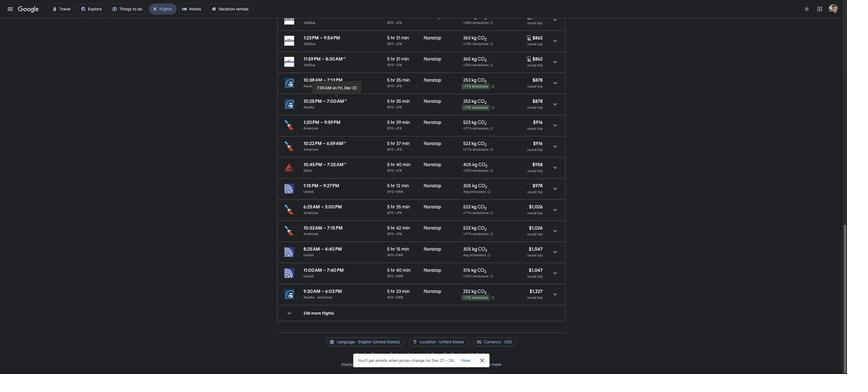 Task type: describe. For each thing, give the bounding box(es) containing it.
6:59 am
[[327, 141, 343, 146]]

1227 US dollars text field
[[530, 289, 543, 294]]

10:45 pm – 7:25 am + 1
[[304, 162, 346, 168]]

– inside 5 hr 42 min sfo – jfk
[[394, 232, 396, 236]]

39
[[396, 120, 401, 125]]

emissions for 9:54 pm
[[473, 42, 489, 46]]

2 alaska from the top
[[304, 105, 314, 109]]

you'll
[[358, 358, 368, 363]]

5 for 7:25 am
[[387, 162, 390, 168]]

7:00 am
[[327, 99, 344, 104]]

total duration 5 hr 15 min. element
[[387, 246, 424, 253]]

leaves san francisco international airport at 6:25 am on thursday, december 21 and arrives at john f. kennedy international airport at 3:00 pm on thursday, december 21. element
[[304, 204, 342, 210]]

3 round from the top
[[528, 63, 537, 67]]

Arrival time: 6:44 PM. text field
[[327, 14, 343, 20]]

sfo for 7:13 pm
[[387, 84, 394, 88]]

7:40 pm
[[327, 268, 344, 273]]

1:20 pm – 9:59 pm american
[[304, 120, 341, 130]]

365 kg co 2 for 5 hr 31 min
[[463, 56, 487, 63]]

this price for this flight doesn't include overhead bin access. if you need a carry-on bag, use the bags filter to update prices. image for 365
[[526, 56, 533, 62]]

1047 US dollars text field
[[529, 246, 543, 252]]

$978 round trip
[[528, 183, 543, 194]]

$916 for 5 hr 39 min
[[534, 120, 543, 125]]

10:38 am
[[304, 77, 322, 83]]

Arrival time: 7:25 AM on  Friday, December 22. text field
[[327, 162, 346, 168]]

2 currencies from the left
[[416, 362, 435, 367]]

nonstop for 7:40 pm
[[424, 268, 442, 273]]

+71% emissions for 5 hr 39 min
[[463, 127, 489, 130]]

get
[[369, 358, 375, 363]]

5 hr 33 min sfo – ewr
[[387, 289, 410, 299]]

– inside the 1:20 pm – 9:59 pm american
[[321, 120, 323, 125]]

about link
[[352, 350, 369, 359]]

sfo for 7:25 am
[[387, 169, 394, 173]]

total duration 5 hr 32 min. element
[[387, 14, 424, 21]]

total duration 5 hr 40 min. element for 376
[[387, 268, 424, 274]]

round for 7:13 pm
[[528, 85, 537, 88]]

leaves san francisco international airport at 10:22 pm on thursday, december 21 and arrives at john f. kennedy international airport at 6:59 am on friday, december 22. element
[[304, 141, 346, 146]]

Arrival time: 6:59 AM on  Friday, December 22. text field
[[327, 141, 346, 146]]

31 for 8:30 am
[[396, 56, 401, 62]]

kg for 6:03 pm
[[472, 289, 477, 294]]

2 for 9:27 pm
[[486, 185, 488, 190]]

5 hr 32 min sfo – jfk
[[387, 14, 410, 25]]

Arrival time: 9:59 PM. text field
[[324, 120, 341, 125]]

1 trip from the top
[[538, 21, 543, 25]]

1 for 7:00 am
[[346, 98, 347, 102]]

$916 round trip for 5 hr 37 min
[[528, 141, 543, 152]]

365 for 5 hr 31 min
[[463, 56, 471, 62]]

nonstop flight. element for 7:25 am
[[424, 162, 442, 168]]

flight details. leaves san francisco international airport at 8:25 am on thursday, december 21 and arrives at newark liberty international airport at 4:40 pm on thursday, december 21. image
[[549, 245, 562, 259]]

total duration 5 hr 35 min. element for 3:00 pm
[[387, 204, 424, 211]]

10:38 am – 7:13 pm alaska
[[304, 77, 343, 88]]

jfk for 6:59 am
[[396, 148, 402, 152]]

11:59 pm – 8:30 am + 1
[[304, 56, 346, 62]]

english (united states)
[[358, 339, 400, 345]]

7:00 am on fri,
[[317, 86, 344, 90]]

7:15 pm
[[327, 225, 343, 231]]

5 for 9:59 pm
[[387, 120, 390, 125]]

trip for 6:03 pm
[[538, 296, 543, 300]]

purchase
[[450, 362, 467, 367]]

+ for 8:30 am
[[343, 56, 344, 60]]

Departure time: 9:30 AM. text field
[[304, 289, 321, 294]]

– inside 10:45 pm – 7:25 am + 1
[[323, 162, 326, 168]]

Departure time: 1:20 PM. text field
[[304, 120, 319, 125]]

– inside 5 hr 40 min sfo – ewr
[[394, 274, 396, 278]]

alaska inside 10:38 am – 7:13 pm alaska
[[304, 84, 314, 88]]

862 US dollars text field
[[533, 35, 543, 41]]

2 round from the top
[[528, 42, 537, 46]]

emissions for 7:40 pm
[[473, 274, 489, 278]]

total duration 5 hr 40 min. element for 405
[[387, 162, 424, 168]]

view button
[[457, 355, 475, 366]]

about
[[355, 352, 366, 357]]

$958
[[533, 162, 543, 168]]

used
[[436, 362, 444, 367]]

10:33 am – 7:15 pm american
[[304, 225, 343, 236]]

– inside '11:00 am – 7:40 pm united'
[[323, 268, 326, 273]]

Departure time: 1:15 PM. text field
[[304, 183, 319, 189]]

privacy
[[372, 352, 385, 357]]

view status
[[354, 354, 490, 367]]

1 currencies from the left
[[360, 362, 379, 367]]

Departure time: 10:25 PM. text field
[[304, 99, 322, 104]]

21 – 28.
[[440, 358, 455, 363]]

– inside 10:22 pm – 6:59 am + 1
[[323, 141, 326, 146]]

878 US dollars text field
[[533, 99, 543, 104]]

american for 6:25 am
[[304, 211, 319, 215]]

2 for 7:25 am
[[486, 164, 488, 169]]

916 US dollars text field
[[534, 141, 543, 146]]

total duration 5 hr 42 min. element
[[387, 225, 424, 232]]

9:54 pm
[[324, 35, 340, 41]]

238 more flights image
[[283, 306, 296, 320]]

learn
[[481, 362, 491, 367]]

Arrival time: 7:13 PM. text field
[[327, 77, 343, 83]]

co for 6:44 pm
[[478, 14, 485, 20]]

for
[[426, 358, 431, 363]]

252 kg co 2
[[463, 289, 487, 295]]

min for 3:00 pm
[[402, 204, 410, 210]]

min for 7:25 am
[[403, 162, 411, 168]]

nonstop flight. element for 7:00 am
[[424, 99, 442, 105]]

trip for 4:40 pm
[[538, 254, 543, 257]]

253 for 7:00 am
[[463, 99, 471, 104]]

flight details. leaves san francisco international airport at 9:30 am on thursday, december 21 and arrives at newark liberty international airport at 6:03 pm on thursday, december 21. image
[[549, 288, 562, 301]]

leaves san francisco international airport at 11:59 pm on thursday, december 21 and arrives at john f. kennedy international airport at 8:30 am on friday, december 22. element
[[304, 56, 346, 62]]

nonstop flight. element for 3:00 pm
[[424, 204, 442, 211]]

10:25 pm
[[304, 99, 322, 104]]

405 kg co 2
[[463, 162, 488, 169]]

jfk for 7:13 pm
[[396, 84, 402, 88]]

- for 7:00 am
[[464, 106, 465, 110]]

sfo for 8:30 am
[[387, 63, 394, 67]]

5 hr 35 min sfo – jfk for 7:00 am
[[387, 99, 410, 109]]

sfo for 7:15 pm
[[387, 232, 394, 236]]

10:22 pm – 6:59 am + 1
[[304, 141, 346, 146]]

language
[[337, 339, 355, 345]]

+23%
[[463, 274, 472, 278]]

trip for 7:40 pm
[[538, 275, 543, 279]]

leaves san francisco international airport at 10:33 am on thursday, december 21 and arrives at john f. kennedy international airport at 7:15 pm on thursday, december 21. element
[[304, 225, 343, 231]]

Departure time: 1:23 PM. text field
[[304, 35, 319, 41]]

7:25 am
[[327, 162, 344, 168]]

united states
[[439, 339, 464, 345]]

feedback link
[[441, 350, 464, 359]]

join user studies link
[[405, 350, 441, 359]]

(united
[[373, 339, 386, 345]]

co for 4:40 pm
[[478, 246, 486, 252]]

5 hr 37 min sfo – jfk
[[387, 141, 410, 152]]

round for 7:40 pm
[[528, 275, 537, 279]]

238
[[304, 311, 310, 316]]

252
[[463, 289, 471, 294]]

1026 us dollars text field for 5 hr 35 min
[[529, 204, 543, 210]]

help center
[[467, 352, 488, 357]]

leaves san francisco international airport at 9:30 am on thursday, december 21 and arrives at newark liberty international airport at 6:03 pm on thursday, december 21. element
[[304, 289, 342, 294]]

nonstop flight. element for 9:59 pm
[[424, 120, 442, 126]]

jfk for 7:15 pm
[[396, 232, 402, 236]]

nonstop flight. element for 6:03 pm
[[424, 289, 442, 295]]

– inside the 5 hr 32 min sfo – jfk
[[394, 21, 396, 25]]

-17% emissions for 6:03 pm
[[464, 296, 488, 300]]

862 us dollars text field for 5 hr 31 min
[[533, 56, 543, 62]]

terms
[[390, 352, 402, 357]]

1 round from the top
[[528, 21, 537, 25]]

round for 6:59 am
[[528, 148, 537, 152]]

nonstop for 3:00 pm
[[424, 204, 442, 210]]

33
[[396, 289, 401, 294]]

5 for 6:44 pm
[[387, 14, 390, 20]]

3 alaska from the top
[[304, 295, 314, 299]]

2 for 7:13 pm
[[485, 79, 487, 84]]

5 hr 15 min sfo – ewr
[[387, 246, 409, 257]]

12
[[396, 183, 401, 189]]

flight details. leaves san francisco international airport at 10:12 am on thursday, december 21 and arrives at john f. kennedy international airport at 6:44 pm on thursday, december 21. image
[[549, 13, 562, 26]]

leaves san francisco international airport at 10:12 am on thursday, december 21 and arrives at john f. kennedy international airport at 6:44 pm on thursday, december 21. element
[[304, 14, 343, 20]]

Departure time: 10:45 PM. text field
[[304, 162, 322, 168]]

Arrival time: 8:30 AM on  Friday, December 22. text field
[[326, 56, 346, 62]]

5 hr 35 min sfo – jfk for 7:13 pm
[[387, 77, 410, 88]]

376
[[463, 268, 471, 273]]

leaves san francisco international airport at 8:25 am on thursday, december 21 and arrives at newark liberty international airport at 4:40 pm on thursday, december 21. element
[[304, 246, 342, 252]]

– inside 5 hr 39 min sfo – jfk
[[394, 126, 396, 130]]

5 hr 42 min sfo – jfk
[[387, 225, 410, 236]]

0 horizontal spatial dec
[[345, 86, 351, 90]]

prices
[[400, 358, 411, 363]]

+33%
[[463, 169, 472, 173]]

nonstop for 7:13 pm
[[424, 77, 442, 83]]

35 for 3:00 pm
[[396, 204, 401, 210]]

3 trip from the top
[[538, 63, 543, 67]]

from
[[399, 362, 408, 367]]

3 round trip from the top
[[528, 63, 543, 67]]

– inside 1:15 pm – 9:27 pm united
[[320, 183, 322, 189]]

trip for 7:13 pm
[[538, 85, 543, 88]]

9:59 pm
[[324, 120, 341, 125]]

terms link
[[388, 350, 405, 359]]

2 trip from the top
[[538, 42, 543, 46]]

kg for 7:00 am
[[472, 99, 477, 104]]

leaves san francisco international airport at 1:23 pm on thursday, december 21 and arrives at john f. kennedy international airport at 9:54 pm on thursday, december 21. element
[[304, 35, 340, 41]]

emissions for 4:40 pm
[[470, 253, 486, 257]]

co for 6:59 am
[[478, 141, 485, 146]]

min for 4:40 pm
[[402, 246, 409, 252]]

view
[[462, 358, 471, 363]]

9:30 am
[[304, 289, 321, 294]]

305 kg co 2 for $1,047
[[463, 246, 488, 253]]

united left 'states'
[[439, 339, 452, 345]]

co for 7:40 pm
[[478, 268, 485, 273]]

american down 9:30 am – 6:03 pm
[[318, 295, 333, 299]]

5 hr 35 min sfo – jfk for 3:00 pm
[[387, 204, 410, 215]]

878 US dollars text field
[[533, 77, 543, 83]]

emails
[[376, 358, 388, 363]]

avg emissions for $978
[[463, 190, 486, 194]]

sfo for 9:59 pm
[[387, 126, 394, 130]]

main menu image
[[7, 6, 14, 12]]

Departure time: 6:25 AM. text field
[[304, 204, 320, 210]]

1 for 7:25 am
[[345, 162, 346, 165]]

1 for 6:59 am
[[345, 141, 346, 144]]

round for 9:27 pm
[[528, 190, 537, 194]]

kg for 9:54 pm
[[472, 35, 477, 41]]

5 for 9:54 pm
[[387, 35, 390, 41]]

11:00 am
[[304, 268, 322, 273]]

3 jetblue from the top
[[304, 63, 316, 67]]

flight details. leaves san francisco international airport at 6:25 am on thursday, december 21 and arrives at john f. kennedy international airport at 3:00 pm on thursday, december 21. image
[[549, 203, 562, 217]]

leaves san francisco international airport at 1:15 pm on thursday, december 21 and arrives at newark liberty international airport at 9:27 pm on thursday, december 21. element
[[304, 183, 339, 189]]

flight details. leaves san francisco international airport at 10:25 pm on thursday, december 21 and arrives at john f. kennedy international airport at 7:00 am on friday, december 22. image
[[549, 97, 562, 111]]

6:44 pm
[[327, 14, 343, 20]]

leaves san francisco international airport at 1:20 pm on thursday, december 21 and arrives at john f. kennedy international airport at 9:59 pm on thursday, december 21. element
[[304, 120, 341, 125]]

studies
[[425, 352, 438, 357]]

10:22 pm
[[304, 141, 322, 146]]

2 for 4:40 pm
[[486, 248, 488, 253]]

learn more link
[[481, 362, 502, 367]]

nonstop for 8:30 am
[[424, 56, 442, 62]]

hr for 7:13 pm
[[391, 77, 395, 83]]

Arrival time: 9:27 PM. text field
[[323, 183, 339, 189]]

$878 round trip for 7:00 am
[[528, 99, 543, 110]]

total duration 5 hr 12 min. element
[[387, 183, 424, 190]]

37
[[396, 141, 401, 146]]

sfo for 9:54 pm
[[387, 42, 394, 46]]

states)
[[387, 339, 400, 345]]

35 for 7:00 am
[[396, 99, 401, 104]]

you'll get emails when prices change for dec 21 – 28.
[[358, 358, 455, 363]]

Departure time: 10:22 PM. text field
[[304, 141, 322, 146]]

flight details. leaves san francisco international airport at 1:15 pm on thursday, december 21 and arrives at newark liberty international airport at 9:27 pm on thursday, december 21. image
[[549, 182, 562, 195]]

2 for 7:40 pm
[[485, 269, 487, 274]]

feedback
[[444, 352, 461, 357]]

user
[[416, 352, 424, 357]]

Departure time: 11:59 PM. text field
[[304, 56, 321, 62]]

8:25 am – 4:40 pm united
[[304, 246, 342, 257]]

10:12 am
[[304, 14, 322, 20]]

6:25 am
[[304, 204, 320, 210]]

change
[[412, 358, 425, 363]]

flight details. leaves san francisco international airport at 10:38 am on thursday, december 21 and arrives at john f. kennedy international airport at 7:13 pm on thursday, december 21. image
[[549, 76, 562, 90]]

total duration 5 hr 31 min. element for 363
[[387, 35, 424, 42]]

leaves san francisco international airport at 10:25 pm on thursday, december 21 and arrives at john f. kennedy international airport at 7:00 am on friday, december 22. element
[[304, 98, 347, 104]]

center
[[476, 352, 488, 357]]

Arrival time: 6:03 PM. text field
[[326, 289, 342, 294]]

7:13 pm
[[327, 77, 343, 83]]

11:59 pm
[[304, 56, 321, 62]]

displayed
[[342, 362, 359, 367]]

1 vertical spatial more
[[492, 362, 502, 367]]

5 for 6:03 pm
[[387, 289, 390, 294]]

hr for 6:59 am
[[391, 141, 395, 146]]

when
[[389, 358, 398, 363]]



Task type: vqa. For each thing, say whether or not it's contained in the screenshot.


Task type: locate. For each thing, give the bounding box(es) containing it.
35 for 7:13 pm
[[396, 77, 401, 83]]

405
[[463, 162, 472, 168]]

$916 round trip up $958
[[528, 141, 543, 152]]

trip for 7:25 am
[[538, 169, 543, 173]]

0 horizontal spatial currencies
[[360, 362, 379, 367]]

1
[[344, 56, 346, 60], [346, 98, 347, 102], [345, 141, 346, 144], [345, 162, 346, 165]]

1 vertical spatial total duration 5 hr 31 min. element
[[387, 56, 424, 63]]

Arrival time: 7:00 AM on  Friday, December 22. text field
[[327, 98, 347, 104]]

3 sfo from the top
[[387, 63, 394, 67]]

1 vertical spatial 1026 us dollars text field
[[529, 225, 543, 231]]

12 round from the top
[[528, 254, 537, 257]]

32
[[396, 14, 401, 20]]

1 vertical spatial avg emissions
[[463, 253, 486, 257]]

0 vertical spatial $1,047 round trip
[[528, 246, 543, 257]]

0 vertical spatial more
[[311, 311, 321, 316]]

hr inside the 5 hr 32 min sfo – jfk
[[391, 14, 395, 20]]

2 vertical spatial alaska
[[304, 295, 314, 299]]

2 vertical spatial 5 hr 35 min sfo – jfk
[[387, 204, 410, 215]]

$1,047 round trip
[[528, 246, 543, 257], [528, 268, 543, 279]]

2 total duration 5 hr 31 min. element from the top
[[387, 56, 424, 63]]

0 vertical spatial 35
[[396, 77, 401, 83]]

ewr for 12
[[396, 190, 403, 194]]

$916
[[534, 120, 543, 125], [534, 141, 543, 146]]

14 nonstop flight. element from the top
[[424, 289, 442, 295]]

emissions for 3:00 pm
[[473, 211, 489, 215]]

+23% emissions
[[463, 274, 489, 278]]

ewr inside the 5 hr 12 min sfo – ewr
[[396, 190, 403, 194]]

5 inside 5 hr 33 min sfo – ewr
[[387, 289, 390, 294]]

$862 left flight details. leaves san francisco international airport at 11:59 pm on thursday, december 21 and arrives at john f. kennedy international airport at 8:30 am on friday, december 22. "icon"
[[533, 56, 543, 62]]

4 trip from the top
[[538, 85, 543, 88]]

jetblue inside 1:23 pm – 9:54 pm jetblue
[[304, 42, 316, 46]]

trip for 6:59 am
[[538, 148, 543, 152]]

1 305 from the top
[[463, 183, 471, 189]]

1:20 pm
[[304, 120, 319, 125]]

round down this price for this flight doesn't include overhead bin access. if you need a carry-on bag, use the bags filter to update prices. image
[[528, 21, 537, 25]]

sfo inside the 5 hr 40 min sfo – jfk
[[387, 169, 394, 173]]

1 right the 7:00 am
[[346, 98, 347, 102]]

kg inside 376 kg co 2
[[472, 268, 477, 273]]

1 -17% emissions from the top
[[464, 85, 488, 89]]

2 -17% emissions from the top
[[464, 106, 488, 110]]

3 35 from the top
[[396, 204, 401, 210]]

10:25 pm – 7:00 am + 1
[[304, 98, 347, 104]]

1 sfo from the top
[[387, 21, 394, 25]]

trip left flight details. leaves san francisco international airport at 10:33 am on thursday, december 21 and arrives at john f. kennedy international airport at 7:15 pm on thursday, december 21. icon
[[538, 232, 543, 236]]

1 horizontal spatial currencies
[[416, 362, 435, 367]]

0 vertical spatial +20%
[[463, 21, 472, 25]]

round for 3:00 pm
[[528, 211, 537, 215]]

total duration 5 hr 35 min. element
[[387, 77, 424, 84], [387, 99, 424, 105], [387, 204, 424, 211]]

11 round from the top
[[528, 232, 537, 236]]

+71% emissions
[[463, 127, 489, 130], [463, 148, 489, 152], [463, 211, 489, 215], [463, 232, 489, 236]]

nonstop for 7:00 am
[[424, 99, 442, 104]]

kg
[[472, 14, 477, 20], [472, 35, 477, 41], [472, 56, 477, 62], [472, 77, 477, 83], [472, 99, 477, 104], [472, 120, 477, 125], [472, 141, 477, 146], [473, 162, 478, 168], [473, 183, 477, 189], [472, 204, 477, 210], [472, 225, 477, 231], [473, 246, 477, 252], [472, 268, 477, 273], [472, 289, 477, 294]]

min for 9:54 pm
[[402, 35, 409, 41]]

Departure time: 10:38 AM. text field
[[304, 77, 322, 83]]

more right 238
[[311, 311, 321, 316]]

40 for 7:25 am
[[396, 162, 402, 168]]

– inside 1:23 pm – 9:54 pm jetblue
[[320, 35, 323, 41]]

5 for 6:59 am
[[387, 141, 390, 146]]

co for 9:59 pm
[[478, 120, 485, 125]]

2 vertical spatial 35
[[396, 204, 401, 210]]

31
[[396, 35, 401, 41], [396, 56, 401, 62]]

1 17% from the top
[[465, 85, 471, 89]]

$1,026 left flight details. leaves san francisco international airport at 10:33 am on thursday, december 21 and arrives at john f. kennedy international airport at 7:15 pm on thursday, december 21. icon
[[529, 225, 543, 231]]

kg for 7:40 pm
[[472, 268, 477, 273]]

english
[[358, 339, 372, 345]]

2 17% from the top
[[465, 106, 471, 110]]

0 vertical spatial $1,047
[[529, 246, 543, 252]]

5 inside 5 hr 40 min sfo – ewr
[[387, 268, 390, 273]]

american down '1:20 pm'
[[304, 126, 319, 130]]

kg for 7:15 pm
[[472, 225, 477, 231]]

leaves san francisco international airport at 10:45 pm on thursday, december 21 and arrives at john f. kennedy international airport at 7:25 am on friday, december 22. element
[[304, 162, 346, 168]]

round down $1,047 text field
[[528, 275, 537, 279]]

1 vertical spatial -
[[464, 106, 465, 110]]

total duration 5 hr 40 min. element down 5 hr 37 min sfo – jfk
[[387, 162, 424, 168]]

6 nonstop from the top
[[424, 120, 442, 125]]

2 vertical spatial -
[[464, 296, 465, 300]]

ewr inside 5 hr 33 min sfo – ewr
[[396, 295, 403, 299]]

round down 916 us dollars text box
[[528, 127, 537, 131]]

5 hr 31 min sfo – jfk for 8:30 am
[[387, 56, 409, 67]]

1 vertical spatial total duration 5 hr 35 min. element
[[387, 99, 424, 105]]

Departure time: 10:33 AM. text field
[[304, 225, 322, 231]]

0 vertical spatial round trip
[[528, 21, 543, 25]]

$916 left flight details. leaves san francisco international airport at 1:20 pm on thursday, december 21 and arrives at john f. kennedy international airport at 9:59 pm on thursday, december 21. image
[[534, 120, 543, 125]]

min for 6:03 pm
[[402, 289, 410, 294]]

– inside 5 hr 37 min sfo – jfk
[[394, 148, 396, 152]]

305 kg co 2
[[463, 183, 488, 190], [463, 246, 488, 253]]

– inside 10:12 am – 6:44 pm jetblue
[[323, 14, 326, 20]]

$878 left flight details. leaves san francisco international airport at 10:25 pm on thursday, december 21 and arrives at john f. kennedy international airport at 7:00 am on friday, december 22. icon
[[533, 99, 543, 104]]

round down $958
[[528, 169, 537, 173]]

hr inside 5 hr 15 min sfo – ewr
[[391, 246, 395, 252]]

2 35 from the top
[[396, 99, 401, 104]]

40 down 5 hr 15 min sfo – ewr
[[396, 268, 402, 273]]

$878 round trip up 916 us dollars text box
[[528, 99, 543, 110]]

2 round trip from the top
[[528, 42, 543, 46]]

+20% emissions for 5 hr 32 min
[[463, 21, 489, 25]]

5 inside 5 hr 15 min sfo – ewr
[[387, 246, 390, 252]]

1 vertical spatial 365 kg co 2
[[463, 56, 487, 63]]

0 vertical spatial avg emissions
[[463, 190, 486, 194]]

9 trip from the top
[[538, 190, 543, 194]]

total duration 5 hr 37 min. element
[[387, 141, 424, 147]]

$1,047 round trip for 376
[[528, 268, 543, 279]]

3:00 pm
[[325, 204, 342, 210]]

sfo inside the 5 hr 12 min sfo – ewr
[[387, 190, 394, 194]]

3 nonstop from the top
[[424, 56, 442, 62]]

hr inside 5 hr 42 min sfo – jfk
[[391, 225, 395, 231]]

change appearance image
[[801, 2, 814, 16]]

363 kg co 2
[[463, 35, 487, 42]]

1 alaska from the top
[[304, 84, 314, 88]]

523 for 5 hr 37 min
[[463, 141, 471, 146]]

1026 US dollars text field
[[529, 204, 543, 210], [529, 225, 543, 231]]

to
[[445, 362, 449, 367]]

1 +71% emissions from the top
[[463, 127, 489, 130]]

leaves san francisco international airport at 11:00 am on thursday, december 21 and arrives at newark liberty international airport at 7:40 pm on thursday, december 21. element
[[304, 268, 344, 273]]

305 kg co 2 up 376 kg co 2
[[463, 246, 488, 253]]

1 horizontal spatial dec
[[432, 358, 439, 363]]

2 523 kg co 2 from the top
[[463, 141, 487, 147]]

hr for 7:25 am
[[391, 162, 395, 168]]

min for 7:00 am
[[402, 99, 410, 104]]

5 hr 40 min sfo – ewr
[[387, 268, 411, 278]]

Arrival time: 7:15 PM. text field
[[327, 225, 343, 231]]

1 vertical spatial jetblue
[[304, 42, 316, 46]]

jfk inside the 5 hr 32 min sfo – jfk
[[396, 21, 402, 25]]

Arrival time: 3:00 PM. text field
[[325, 204, 342, 210]]

nonstop for 7:25 am
[[424, 162, 442, 168]]

1 vertical spatial 31
[[396, 56, 401, 62]]

min inside 5 hr 15 min sfo – ewr
[[402, 246, 409, 252]]

1047 US dollars text field
[[529, 268, 543, 273]]

2 vertical spatial $862
[[533, 56, 543, 62]]

flight details. leaves san francisco international airport at 1:23 pm on thursday, december 21 and arrives at john f. kennedy international airport at 9:54 pm on thursday, december 21. image
[[549, 34, 562, 48]]

2 +20% from the top
[[463, 63, 472, 67]]

1 $1,026 round trip from the top
[[528, 204, 543, 215]]

5 inside the 5 hr 32 min sfo – jfk
[[387, 14, 390, 20]]

2 253 from the top
[[463, 99, 471, 104]]

jfk for 9:59 pm
[[396, 126, 402, 130]]

round down $878 text box
[[528, 106, 537, 110]]

40 down 5 hr 37 min sfo – jfk
[[396, 162, 402, 168]]

american down 6:25 am text field
[[304, 211, 319, 215]]

Arrival time: 9:54 PM. text field
[[324, 35, 340, 41]]

hr for 4:40 pm
[[391, 246, 395, 252]]

12 hr from the top
[[391, 246, 395, 252]]

currencies down privacy
[[360, 362, 379, 367]]

jfk for 7:00 am
[[396, 105, 402, 109]]

0 vertical spatial -17% emissions
[[464, 85, 488, 89]]

nonstop flight. element for 4:40 pm
[[424, 246, 442, 253]]

10 5 from the top
[[387, 204, 390, 210]]

$1,047 for 305
[[529, 246, 543, 252]]

min
[[402, 14, 410, 20], [402, 35, 409, 41], [402, 56, 409, 62], [402, 77, 410, 83], [402, 99, 410, 104], [402, 120, 410, 125], [402, 141, 410, 146], [403, 162, 411, 168], [402, 183, 409, 189], [402, 204, 410, 210], [403, 225, 410, 231], [402, 246, 409, 252], [403, 268, 411, 273], [402, 289, 410, 294]]

hr inside the 5 hr 12 min sfo – ewr
[[391, 183, 395, 189]]

4:40 pm
[[325, 246, 342, 252]]

trip down 878 us dollars text box at the top of the page
[[538, 85, 543, 88]]

min inside 5 hr 42 min sfo – jfk
[[403, 225, 410, 231]]

alaska down departure time: 10:38 am. text box
[[304, 84, 314, 88]]

2 vertical spatial total duration 5 hr 35 min. element
[[387, 204, 424, 211]]

0 vertical spatial total duration 5 hr 31 min. element
[[387, 35, 424, 42]]

dec right for
[[432, 358, 439, 363]]

trip left flight details. leaves san francisco international airport at 6:25 am on thursday, december 21 and arrives at john f. kennedy international airport at 3:00 pm on thursday, december 21. image
[[538, 211, 543, 215]]

$1,047 round trip up $1,227
[[528, 268, 543, 279]]

4 sfo from the top
[[387, 84, 394, 88]]

+ inside 11:59 pm – 8:30 am + 1
[[343, 56, 344, 60]]

avg emissions down +33% emissions
[[463, 190, 486, 194]]

0 vertical spatial 862 us dollars text field
[[533, 14, 543, 20]]

0 vertical spatial $1,026
[[529, 204, 543, 210]]

0 vertical spatial 305
[[463, 183, 471, 189]]

ewr up 33 at the left of page
[[396, 274, 403, 278]]

1 right "7:25 am"
[[345, 162, 346, 165]]

round down 878 us dollars text box at the top of the page
[[528, 85, 537, 88]]

6 jfk from the top
[[396, 126, 402, 130]]

1 vertical spatial 40
[[396, 268, 402, 273]]

+20%
[[463, 21, 472, 25], [463, 63, 472, 67]]

min for 7:13 pm
[[402, 77, 410, 83]]

1 vertical spatial 253
[[463, 99, 471, 104]]

jetblue down 10:12 am 'text box' at the top left
[[304, 21, 316, 25]]

1 vertical spatial $1,026
[[529, 225, 543, 231]]

hr for 6:03 pm
[[391, 289, 395, 294]]

0 vertical spatial 17%
[[465, 85, 471, 89]]

2 inside the 405 kg co 2
[[486, 164, 488, 169]]

5 hr 35 min sfo – jfk
[[387, 77, 410, 88], [387, 99, 410, 109], [387, 204, 410, 215]]

1 vertical spatial $878
[[533, 99, 543, 104]]

+ inside 10:45 pm – 7:25 am + 1
[[344, 162, 345, 165]]

2 +20% emissions from the top
[[463, 63, 489, 67]]

hr inside 5 hr 40 min sfo – ewr
[[391, 268, 395, 273]]

trip down the $978
[[538, 190, 543, 194]]

kg for 6:44 pm
[[472, 14, 477, 20]]

1 40 from the top
[[396, 162, 402, 168]]

american inside 6:25 am – 3:00 pm american
[[304, 211, 319, 215]]

$1,227 round trip
[[528, 289, 543, 300]]

dec left 22
[[345, 86, 351, 90]]

11 nonstop flight. element from the top
[[424, 225, 442, 232]]

1 vertical spatial $916 round trip
[[528, 141, 543, 152]]

flights.
[[468, 362, 480, 367]]

0 vertical spatial 365
[[463, 14, 471, 20]]

jetblue down 11:59 pm
[[304, 63, 316, 67]]

round up 1047 us dollars text box
[[528, 232, 537, 236]]

trip down 916 us dollars text box
[[538, 127, 543, 131]]

american for 10:33 am
[[304, 232, 319, 236]]

jfk inside the 5 hr 40 min sfo – jfk
[[396, 169, 402, 173]]

$878
[[533, 77, 543, 83], [533, 99, 543, 104]]

hr inside 5 hr 37 min sfo – jfk
[[391, 141, 395, 146]]

8 trip from the top
[[538, 169, 543, 173]]

1 1026 us dollars text field from the top
[[529, 204, 543, 210]]

alaska down 9:30 am
[[304, 295, 314, 299]]

7 hr from the top
[[391, 141, 395, 146]]

nonstop for 9:27 pm
[[424, 183, 442, 189]]

5 hr 12 min sfo – ewr
[[387, 183, 409, 194]]

1 inside 11:59 pm – 8:30 am + 1
[[344, 56, 346, 60]]

1 inside 10:45 pm – 7:25 am + 1
[[345, 162, 346, 165]]

the
[[409, 362, 415, 367]]

min inside 5 hr 37 min sfo – jfk
[[402, 141, 410, 146]]

more
[[311, 311, 321, 316], [492, 362, 502, 367]]

– inside 5 hr 15 min sfo – ewr
[[394, 253, 396, 257]]

this price for this flight doesn't include overhead bin access. if you need a carry-on bag, use the bags filter to update prices. image down this price for this flight doesn't include overhead bin access. if you need a carry-on bag, use the bags filter to update prices. image
[[526, 35, 533, 41]]

7 trip from the top
[[538, 148, 543, 152]]

7 sfo from the top
[[387, 148, 394, 152]]

– inside 10:33 am – 7:15 pm american
[[323, 225, 326, 231]]

+ inside 10:22 pm – 6:59 am + 1
[[343, 141, 345, 144]]

8:25 am
[[304, 246, 320, 252]]

hr for 3:00 pm
[[391, 204, 395, 210]]

5
[[387, 14, 390, 20], [387, 35, 390, 41], [387, 56, 390, 62], [387, 77, 390, 83], [387, 99, 390, 104], [387, 120, 390, 125], [387, 141, 390, 146], [387, 162, 390, 168], [387, 183, 390, 189], [387, 204, 390, 210], [387, 225, 390, 231], [387, 246, 390, 252], [387, 268, 390, 273], [387, 289, 390, 294]]

11 sfo from the top
[[387, 232, 394, 236]]

american down 10:22 pm
[[304, 148, 319, 152]]

2 31 from the top
[[396, 56, 401, 62]]

1 nonstop flight. element from the top
[[424, 14, 442, 21]]

+20% down +19%
[[463, 63, 472, 67]]

– inside the 5 hr 12 min sfo – ewr
[[394, 190, 396, 194]]

1 523 kg co 2 from the top
[[463, 120, 487, 126]]

total duration 5 hr 35 min. element for 7:13 pm
[[387, 77, 424, 84]]

9 hr from the top
[[391, 183, 395, 189]]

1 vertical spatial +20%
[[463, 63, 472, 67]]

sfo for 9:27 pm
[[387, 190, 394, 194]]

40 inside 5 hr 40 min sfo – ewr
[[396, 268, 402, 273]]

3 nonstop flight. element from the top
[[424, 56, 442, 63]]

5 hr 31 min sfo – jfk for 9:54 pm
[[387, 35, 409, 46]]

365 kg co 2 up the 363 kg co 2
[[463, 14, 487, 21]]

1 avg from the top
[[463, 190, 469, 194]]

round down 862 us dollars text field
[[528, 42, 537, 46]]

1 vertical spatial avg
[[463, 253, 469, 257]]

0 vertical spatial alaska
[[304, 84, 314, 88]]

0 vertical spatial $878
[[533, 77, 543, 83]]

ewr inside 5 hr 15 min sfo – ewr
[[396, 253, 403, 257]]

1026 us dollars text field left flight details. leaves san francisco international airport at 10:33 am on thursday, december 21 and arrives at john f. kennedy international airport at 7:15 pm on thursday, december 21. icon
[[529, 225, 543, 231]]

round up 878 us dollars text box at the top of the page
[[528, 63, 537, 67]]

14 trip from the top
[[538, 296, 543, 300]]

total duration 5 hr 31 min. element
[[387, 35, 424, 42], [387, 56, 424, 63]]

958 US dollars text field
[[533, 162, 543, 168]]

0 vertical spatial +20% emissions
[[463, 21, 489, 25]]

1 $862 from the top
[[533, 14, 543, 20]]

trip inside the $958 round trip
[[538, 169, 543, 173]]

1 vertical spatial $878 round trip
[[528, 99, 543, 110]]

1 vertical spatial dec
[[432, 358, 439, 363]]

nonstop flight. element for 6:59 am
[[424, 141, 442, 147]]

+20% emissions down +19% emissions
[[463, 63, 489, 67]]

location
[[420, 339, 436, 345]]

$878 left 'flight details. leaves san francisco international airport at 10:38 am on thursday, december 21 and arrives at john f. kennedy international airport at 7:13 pm on thursday, december 21.' 'icon'
[[533, 77, 543, 83]]

0 vertical spatial $878 round trip
[[528, 77, 543, 88]]

8 round from the top
[[528, 169, 537, 173]]

2 for 8:30 am
[[485, 58, 487, 63]]

0 vertical spatial 305 kg co 2
[[463, 183, 488, 190]]

jfk inside 5 hr 39 min sfo – jfk
[[396, 126, 402, 130]]

co
[[478, 14, 485, 20], [478, 35, 485, 41], [478, 56, 485, 62], [478, 77, 485, 83], [478, 99, 485, 104], [478, 120, 485, 125], [478, 141, 485, 146], [479, 162, 486, 168], [478, 183, 486, 189], [478, 204, 485, 210], [478, 225, 485, 231], [478, 246, 486, 252], [478, 268, 485, 273], [478, 289, 485, 294]]

$862 left flight details. leaves san francisco international airport at 1:23 pm on thursday, december 21 and arrives at john f. kennedy international airport at 9:54 pm on thursday, december 21. image
[[533, 35, 543, 41]]

3 ewr from the top
[[396, 274, 403, 278]]

round for 9:59 pm
[[528, 127, 537, 131]]

differ
[[389, 362, 398, 367]]

+19%
[[463, 42, 472, 46]]

2 5 hr 35 min sfo – jfk from the top
[[387, 99, 410, 109]]

min inside 5 hr 39 min sfo – jfk
[[402, 120, 410, 125]]

10:12 am – 6:44 pm jetblue
[[304, 14, 343, 25]]

hr for 9:59 pm
[[391, 120, 395, 125]]

1026 us dollars text field for 5 hr 42 min
[[529, 225, 543, 231]]

$1,026 down the $978 round trip
[[529, 204, 543, 210]]

trip inside the $978 round trip
[[538, 190, 543, 194]]

5 hr 31 min sfo – jfk
[[387, 35, 409, 46], [387, 56, 409, 67]]

dec inside view status
[[432, 358, 439, 363]]

jfk for 3:00 pm
[[396, 211, 402, 215]]

4 hr from the top
[[391, 77, 395, 83]]

round down $1,227
[[528, 296, 537, 300]]

1 vertical spatial 253 kg co 2
[[463, 99, 487, 105]]

currency
[[484, 339, 502, 345]]

0 vertical spatial $1,026 round trip
[[528, 204, 543, 215]]

co inside the 363 kg co 2
[[478, 35, 485, 41]]

round inside the $978 round trip
[[528, 190, 537, 194]]

– inside the 10:25 pm – 7:00 am + 1
[[323, 99, 326, 104]]

co for 9:27 pm
[[478, 183, 486, 189]]

$958 round trip
[[528, 162, 543, 173]]

trip for 9:27 pm
[[538, 190, 543, 194]]

0 vertical spatial dec
[[345, 86, 351, 90]]

kg inside the 405 kg co 2
[[473, 162, 478, 168]]

help
[[467, 352, 475, 357]]

total duration 5 hr 39 min. element
[[387, 120, 424, 126]]

–
[[323, 14, 326, 20], [394, 21, 396, 25], [320, 35, 323, 41], [394, 42, 396, 46], [322, 56, 325, 62], [394, 63, 396, 67], [324, 77, 326, 83], [394, 84, 396, 88], [323, 99, 326, 104], [394, 105, 396, 109], [321, 120, 323, 125], [394, 126, 396, 130], [323, 141, 326, 146], [394, 148, 396, 152], [323, 162, 326, 168], [394, 169, 396, 173], [320, 183, 322, 189], [394, 190, 396, 194], [321, 204, 324, 210], [394, 211, 396, 215], [323, 225, 326, 231], [394, 232, 396, 236], [321, 246, 324, 252], [394, 253, 396, 257], [323, 268, 326, 273], [394, 274, 396, 278], [322, 289, 324, 294], [394, 295, 396, 299]]

2 vertical spatial -17% emissions
[[464, 296, 488, 300]]

1 $1,047 from the top
[[529, 246, 543, 252]]

7 5 from the top
[[387, 141, 390, 146]]

2 vertical spatial jetblue
[[304, 63, 316, 67]]

hr inside the 5 hr 40 min sfo – jfk
[[391, 162, 395, 168]]

ewr for 33
[[396, 295, 403, 299]]

– inside the 5 hr 40 min sfo – jfk
[[394, 169, 396, 173]]

$862 left flight details. leaves san francisco international airport at 10:12 am on thursday, december 21 and arrives at john f. kennedy international airport at 6:44 pm on thursday, december 21. icon
[[533, 14, 543, 20]]

round inside the $958 round trip
[[528, 169, 537, 173]]

$878 round trip
[[528, 77, 543, 88], [528, 99, 543, 110]]

+19% emissions
[[463, 42, 489, 46]]

0 vertical spatial 5 hr 35 min sfo – jfk
[[387, 77, 410, 88]]

kg for 4:40 pm
[[473, 246, 477, 252]]

nonstop flight. element for 9:54 pm
[[424, 35, 442, 42]]

Departure time: 8:25 AM. text field
[[304, 246, 320, 252]]

1 862 us dollars text field from the top
[[533, 14, 543, 20]]

2 total duration 5 hr 40 min. element from the top
[[387, 268, 424, 274]]

american inside 10:33 am – 7:15 pm american
[[304, 232, 319, 236]]

10 nonstop from the top
[[424, 204, 442, 210]]

kg inside the 363 kg co 2
[[472, 35, 477, 41]]

1 305 kg co 2 from the top
[[463, 183, 488, 190]]

min inside the 5 hr 12 min sfo – ewr
[[402, 183, 409, 189]]

8 hr from the top
[[391, 162, 395, 168]]

flight details. leaves san francisco international airport at 10:22 pm on thursday, december 21 and arrives at john f. kennedy international airport at 6:59 am on friday, december 22. image
[[549, 140, 562, 153]]

jetblue down 1:23 pm
[[304, 42, 316, 46]]

1 vertical spatial 17%
[[465, 106, 471, 110]]

jetblue inside 10:12 am – 6:44 pm jetblue
[[304, 21, 316, 25]]

emissions for 6:44 pm
[[473, 21, 489, 25]]

0 vertical spatial total duration 5 hr 35 min. element
[[387, 77, 424, 84]]

hr inside 5 hr 39 min sfo – jfk
[[391, 120, 395, 125]]

trip for 9:59 pm
[[538, 127, 543, 131]]

united down 1:15 pm
[[304, 190, 314, 194]]

253 kg co 2 for 7:00 am
[[463, 99, 487, 105]]

alaska
[[304, 84, 314, 88], [304, 105, 314, 109], [304, 295, 314, 299]]

4 +71% emissions from the top
[[463, 232, 489, 236]]

42
[[396, 225, 402, 231]]

3 total duration 5 hr 35 min. element from the top
[[387, 204, 424, 211]]

hr inside 5 hr 33 min sfo – ewr
[[391, 289, 395, 294]]

2 avg from the top
[[463, 253, 469, 257]]

862 us dollars text field left flight details. leaves san francisco international airport at 11:59 pm on thursday, december 21 and arrives at john f. kennedy international airport at 8:30 am on friday, december 22. "icon"
[[533, 56, 543, 62]]

1 vertical spatial 5 hr 31 min sfo – jfk
[[387, 56, 409, 67]]

leaves san francisco international airport at 10:38 am on thursday, december 21 and arrives at john f. kennedy international airport at 7:13 pm on thursday, december 21. element
[[304, 77, 343, 83]]

13 5 from the top
[[387, 268, 390, 273]]

min for 7:40 pm
[[403, 268, 411, 273]]

round down the '978 us dollars' "text box"
[[528, 190, 537, 194]]

978 US dollars text field
[[533, 183, 543, 189]]

1 horizontal spatial more
[[492, 362, 502, 367]]

1 5 from the top
[[387, 14, 390, 20]]

sfo inside 5 hr 33 min sfo – ewr
[[387, 295, 394, 299]]

14 sfo from the top
[[387, 295, 394, 299]]

nonstop flight. element for 7:40 pm
[[424, 268, 442, 274]]

5 5 from the top
[[387, 99, 390, 104]]

2 $862 from the top
[[533, 35, 543, 41]]

trip up 862 us dollars text field
[[538, 21, 543, 25]]

flight details. leaves san francisco international airport at 11:59 pm on thursday, december 21 and arrives at john f. kennedy international airport at 8:30 am on friday, december 22. image
[[549, 55, 562, 69]]

2 inside 376 kg co 2
[[485, 269, 487, 274]]

2 365 kg co 2 from the top
[[463, 56, 487, 63]]

2 523 from the top
[[463, 141, 471, 146]]

ewr down 33 at the left of page
[[396, 295, 403, 299]]

+33% emissions
[[463, 169, 489, 173]]

round trip
[[528, 21, 543, 25], [528, 42, 543, 46], [528, 63, 543, 67]]

avg up 376
[[463, 253, 469, 257]]

flight details. leaves san francisco international airport at 11:00 am on thursday, december 21 and arrives at newark liberty international airport at 7:40 pm on thursday, december 21. image
[[549, 266, 562, 280]]

17% for 7:00 am
[[465, 106, 471, 110]]

– inside 6:25 am – 3:00 pm american
[[321, 204, 324, 210]]

round left flight details. leaves san francisco international airport at 6:25 am on thursday, december 21 and arrives at john f. kennedy international airport at 3:00 pm on thursday, december 21. image
[[528, 211, 537, 215]]

1 inside the 10:25 pm – 7:00 am + 1
[[346, 98, 347, 102]]

13 round from the top
[[528, 275, 537, 279]]

2
[[485, 16, 487, 21], [485, 37, 487, 42], [485, 58, 487, 63], [485, 79, 487, 84], [485, 100, 487, 105], [485, 121, 487, 126], [485, 143, 487, 147], [486, 164, 488, 169], [486, 185, 488, 190], [485, 206, 487, 211], [485, 227, 487, 232], [486, 248, 488, 253], [485, 269, 487, 274], [485, 290, 487, 295]]

ewr down 12 in the left of the page
[[396, 190, 403, 194]]

1 vertical spatial $1,047 round trip
[[528, 268, 543, 279]]

min for 7:15 pm
[[403, 225, 410, 231]]

round inside $1,227 round trip
[[528, 296, 537, 300]]

flight details. leaves san francisco international airport at 10:45 pm on thursday, december 21 and arrives at john f. kennedy international airport at 7:25 am on friday, december 22. image
[[549, 161, 562, 174]]

round trip up 878 us dollars text box at the top of the page
[[528, 63, 543, 67]]

14 hr from the top
[[391, 289, 395, 294]]

3 5 hr 35 min sfo – jfk from the top
[[387, 204, 410, 215]]

jfk for 9:54 pm
[[396, 42, 402, 46]]

1 right 6:59 am at left top
[[345, 141, 346, 144]]

trip down $1,227
[[538, 296, 543, 300]]

trip down 1047 us dollars text box
[[538, 254, 543, 257]]

2 40 from the top
[[396, 268, 402, 273]]

$878 for 7:13 pm
[[533, 77, 543, 83]]

5 for 7:15 pm
[[387, 225, 390, 231]]

1 vertical spatial -17% emissions
[[464, 106, 488, 110]]

sfo inside 5 hr 39 min sfo – jfk
[[387, 126, 394, 130]]

0 vertical spatial this price for this flight doesn't include overhead bin access. if you need a carry-on bag, use the bags filter to update prices. image
[[526, 35, 533, 41]]

-17% emissions for 7:00 am
[[464, 106, 488, 110]]

0 vertical spatial 1026 us dollars text field
[[529, 204, 543, 210]]

2 for 7:15 pm
[[485, 227, 487, 232]]

+20% up 363
[[463, 21, 472, 25]]

min inside the 5 hr 32 min sfo – jfk
[[402, 14, 410, 20]]

this price for this flight doesn't include overhead bin access. if you need a carry-on bag, use the bags filter to update prices. image
[[526, 13, 533, 20]]

$1,026 round trip up 1047 us dollars text box
[[528, 225, 543, 236]]

862 us dollars text field left flight details. leaves san francisco international airport at 10:12 am on thursday, december 21 and arrives at john f. kennedy international airport at 6:44 pm on thursday, december 21. icon
[[533, 14, 543, 20]]

– inside 10:38 am – 7:13 pm alaska
[[324, 77, 326, 83]]

253
[[463, 77, 471, 83], [463, 99, 471, 104]]

1 round trip from the top
[[528, 21, 543, 25]]

1 vertical spatial $1,047
[[529, 268, 543, 273]]

min inside 5 hr 33 min sfo – ewr
[[402, 289, 410, 294]]

523 kg co 2
[[463, 120, 487, 126], [463, 141, 487, 147], [463, 204, 487, 211], [463, 225, 487, 232]]

10 nonstop flight. element from the top
[[424, 204, 442, 211]]

may
[[380, 362, 388, 367]]

2 vertical spatial round trip
[[528, 63, 543, 67]]

0 vertical spatial 365 kg co 2
[[463, 14, 487, 21]]

Arrival time: 7:40 PM. text field
[[327, 268, 344, 273]]

1 vertical spatial 862 us dollars text field
[[533, 56, 543, 62]]

1:15 pm
[[304, 183, 319, 189]]

0 vertical spatial avg
[[463, 190, 469, 194]]

total duration 5 hr 40 min. element down 5 hr 15 min sfo – ewr
[[387, 268, 424, 274]]

$1,047 left flight details. leaves san francisco international airport at 8:25 am on thursday, december 21 and arrives at newark liberty international airport at 4:40 pm on thursday, december 21. "icon"
[[529, 246, 543, 252]]

american
[[304, 126, 319, 130], [304, 148, 319, 152], [304, 211, 319, 215], [304, 232, 319, 236], [318, 295, 333, 299]]

round trip down 862 us dollars text field
[[528, 42, 543, 46]]

this price for this flight doesn't include overhead bin access. if you need a carry-on bag, use the bags filter to update prices. image
[[526, 35, 533, 41], [526, 56, 533, 62]]

1 vertical spatial $862
[[533, 35, 543, 41]]

916 US dollars text field
[[534, 120, 543, 125]]

12 5 from the top
[[387, 246, 390, 252]]

total duration 5 hr 33 min. element
[[387, 289, 424, 295]]

0 vertical spatial $862
[[533, 14, 543, 20]]

delta
[[304, 169, 312, 173]]

2 $916 round trip from the top
[[528, 141, 543, 152]]

avg emissions
[[463, 190, 486, 194], [463, 253, 486, 257]]

1 vertical spatial +20% emissions
[[463, 63, 489, 67]]

nonstop flight. element for 9:27 pm
[[424, 183, 442, 190]]

1 vertical spatial total duration 5 hr 40 min. element
[[387, 268, 424, 274]]

ewr down 15
[[396, 253, 403, 257]]

$916 for 5 hr 37 min
[[534, 141, 543, 146]]

1 vertical spatial 305
[[463, 246, 471, 252]]

co inside the 405 kg co 2
[[479, 162, 486, 168]]

1 vertical spatial this price for this flight doesn't include overhead bin access. if you need a carry-on bag, use the bags filter to update prices. image
[[526, 56, 533, 62]]

avg
[[463, 190, 469, 194], [463, 253, 469, 257]]

9 sfo from the top
[[387, 190, 394, 194]]

united inside 1:15 pm – 9:27 pm united
[[304, 190, 314, 194]]

365 kg co 2 down +19% emissions
[[463, 56, 487, 63]]

1:15 pm – 9:27 pm united
[[304, 183, 339, 194]]

jfk for 6:44 pm
[[396, 21, 402, 25]]

363
[[463, 35, 471, 41]]

total duration 5 hr 40 min. element
[[387, 162, 424, 168], [387, 268, 424, 274]]

trip down 862 us dollars text field
[[538, 42, 543, 46]]

6 round from the top
[[528, 127, 537, 131]]

min inside 5 hr 40 min sfo – ewr
[[403, 268, 411, 273]]

kg for 8:30 am
[[472, 56, 477, 62]]

1 vertical spatial $916
[[534, 141, 543, 146]]

1 inside 10:22 pm – 6:59 am + 1
[[345, 141, 346, 144]]

united down departure time: 11:00 am. text box
[[304, 274, 314, 278]]

3 $862 from the top
[[533, 56, 543, 62]]

9 jfk from the top
[[396, 211, 402, 215]]

$1,026
[[529, 204, 543, 210], [529, 225, 543, 231]]

365 up 363
[[463, 14, 471, 20]]

3 hr from the top
[[391, 56, 395, 62]]

flight details. leaves san francisco international airport at 10:33 am on thursday, december 21 and arrives at john f. kennedy international airport at 7:15 pm on thursday, december 21. image
[[549, 224, 562, 238]]

+ inside the 10:25 pm – 7:00 am + 1
[[344, 98, 346, 102]]

privacy link
[[369, 350, 388, 359]]

12 nonstop from the top
[[424, 246, 442, 252]]

0 horizontal spatial more
[[311, 311, 321, 316]]

3 523 kg co 2 from the top
[[463, 204, 487, 211]]

$916 round trip up $916 text box
[[528, 120, 543, 131]]

round trip down this price for this flight doesn't include overhead bin access. if you need a carry-on bag, use the bags filter to update prices. image
[[528, 21, 543, 25]]

ewr inside 5 hr 40 min sfo – ewr
[[396, 274, 403, 278]]

$916 left flight details. leaves san francisco international airport at 10:22 pm on thursday, december 21 and arrives at john f. kennedy international airport at 6:59 am on friday, december 22. image
[[534, 141, 543, 146]]

6 nonstop flight. element from the top
[[424, 120, 442, 126]]

0 vertical spatial $916 round trip
[[528, 120, 543, 131]]

1 right "8:30 am"
[[344, 56, 346, 60]]

+71% emissions for 5 hr 35 min
[[463, 211, 489, 215]]

0 vertical spatial 253 kg co 2
[[463, 77, 487, 84]]

+20% for 5 hr 31 min
[[463, 63, 472, 67]]

avg down +33%
[[463, 190, 469, 194]]

0 vertical spatial total duration 5 hr 40 min. element
[[387, 162, 424, 168]]

0 vertical spatial 5 hr 31 min sfo – jfk
[[387, 35, 409, 46]]

5 for 9:27 pm
[[387, 183, 390, 189]]

sfo inside 5 hr 15 min sfo – ewr
[[387, 253, 394, 257]]

+20% emissions for 5 hr 31 min
[[463, 63, 489, 67]]

9 nonstop from the top
[[424, 183, 442, 189]]

5 inside the 5 hr 12 min sfo – ewr
[[387, 183, 390, 189]]

hr for 9:54 pm
[[391, 35, 395, 41]]

5 inside 5 hr 42 min sfo – jfk
[[387, 225, 390, 231]]

jfk
[[396, 21, 402, 25], [396, 42, 402, 46], [396, 63, 402, 67], [396, 84, 402, 88], [396, 105, 402, 109], [396, 126, 402, 130], [396, 148, 402, 152], [396, 169, 402, 173], [396, 211, 402, 215], [396, 232, 402, 236]]

305 down +33%
[[463, 183, 471, 189]]

avg emissions up 376 kg co 2
[[463, 253, 486, 257]]

jfk for 8:30 am
[[396, 63, 402, 67]]

2 $878 from the top
[[533, 99, 543, 104]]

united down "8:25 am"
[[304, 253, 314, 257]]

1:23 pm
[[304, 35, 319, 41]]

238 more flights
[[304, 311, 334, 316]]

nonstop flight. element
[[424, 14, 442, 21], [424, 35, 442, 42], [424, 56, 442, 63], [424, 77, 442, 84], [424, 99, 442, 105], [424, 120, 442, 126], [424, 141, 442, 147], [424, 162, 442, 168], [424, 183, 442, 190], [424, 204, 442, 211], [424, 225, 442, 232], [424, 246, 442, 253], [424, 268, 442, 274], [424, 289, 442, 295]]

2 this price for this flight doesn't include overhead bin access. if you need a carry-on bag, use the bags filter to update prices. image from the top
[[526, 56, 533, 62]]

round for 7:25 am
[[528, 169, 537, 173]]

365 down +19%
[[463, 56, 471, 62]]

trip down $1,047 text field
[[538, 275, 543, 279]]

round down $916 text box
[[528, 148, 537, 152]]

253 kg co 2
[[463, 77, 487, 84], [463, 99, 487, 105]]

1 vertical spatial 365
[[463, 56, 471, 62]]

305 kg co 2 down +33% emissions
[[463, 183, 488, 190]]

1 +20% emissions from the top
[[463, 21, 489, 25]]

 image
[[315, 295, 316, 299]]

currencies down join user studies
[[416, 362, 435, 367]]

– inside 5 hr 33 min sfo – ewr
[[394, 295, 396, 299]]

1 nonstop from the top
[[424, 14, 442, 20]]

united
[[304, 190, 314, 194], [304, 253, 314, 257], [304, 274, 314, 278], [439, 339, 452, 345]]

523
[[463, 120, 471, 125], [463, 141, 471, 146], [463, 204, 471, 210], [463, 225, 471, 231]]

$1,026 round trip
[[528, 204, 543, 215], [528, 225, 543, 236]]

trip down $958
[[538, 169, 543, 173]]

Departure time: 11:00 AM. text field
[[304, 268, 322, 273]]

american inside the 1:20 pm – 9:59 pm american
[[304, 126, 319, 130]]

trip up 878 us dollars text box at the top of the page
[[538, 63, 543, 67]]

$1,026 round trip left flight details. leaves san francisco international airport at 6:25 am on thursday, december 21 and arrives at john f. kennedy international airport at 3:00 pm on thursday, december 21. image
[[528, 204, 543, 215]]

5 inside 5 hr 39 min sfo – jfk
[[387, 120, 390, 125]]

5 inside the 5 hr 40 min sfo – jfk
[[387, 162, 390, 168]]

6 5 from the top
[[387, 120, 390, 125]]

sfo for 6:59 am
[[387, 148, 394, 152]]

jfk inside 5 hr 37 min sfo – jfk
[[396, 148, 402, 152]]

emissions for 6:59 am
[[473, 148, 489, 152]]

2 inside the 363 kg co 2
[[485, 37, 487, 42]]

+20% emissions up the 363 kg co 2
[[463, 21, 489, 25]]

round down 1047 us dollars text box
[[528, 254, 537, 257]]

states
[[453, 339, 464, 345]]

Departure time: 10:12 AM. text field
[[304, 14, 322, 20]]

sfo inside 5 hr 42 min sfo – jfk
[[387, 232, 394, 236]]

0 vertical spatial jetblue
[[304, 21, 316, 25]]

0 vertical spatial 40
[[396, 162, 402, 168]]

kg for 3:00 pm
[[472, 204, 477, 210]]

united inside 8:25 am – 4:40 pm united
[[304, 253, 314, 257]]

0 vertical spatial $916
[[534, 120, 543, 125]]

1 vertical spatial 5 hr 35 min sfo – jfk
[[387, 99, 410, 109]]

2 nonstop flight. element from the top
[[424, 35, 442, 42]]

15
[[396, 246, 401, 252]]

6 hr from the top
[[391, 120, 395, 125]]

co inside 252 kg co 2
[[478, 289, 485, 294]]

+20% emissions
[[463, 21, 489, 25], [463, 63, 489, 67]]

305 for 5 hr 15 min
[[463, 246, 471, 252]]

sfo inside the 5 hr 32 min sfo – jfk
[[387, 21, 394, 25]]

862 US dollars text field
[[533, 14, 543, 20], [533, 56, 543, 62]]

22
[[353, 86, 357, 90]]

kg for 7:25 am
[[473, 162, 478, 168]]

1 vertical spatial round trip
[[528, 42, 543, 46]]

$862 for 6:44 pm
[[533, 14, 543, 20]]

0 vertical spatial 31
[[396, 35, 401, 41]]

1 this price for this flight doesn't include overhead bin access. if you need a carry-on bag, use the bags filter to update prices. image from the top
[[526, 35, 533, 41]]

join
[[407, 352, 415, 357]]

Arrival time: 4:40 PM. text field
[[325, 246, 342, 252]]

more right learn
[[492, 362, 502, 367]]

flight details. leaves san francisco international airport at 1:20 pm on thursday, december 21 and arrives at john f. kennedy international airport at 9:59 pm on thursday, december 21. image
[[549, 119, 562, 132]]

$1,047 left flight details. leaves san francisco international airport at 11:00 am on thursday, december 21 and arrives at newark liberty international airport at 7:40 pm on thursday, december 21. icon
[[529, 268, 543, 273]]

0 vertical spatial 253
[[463, 77, 471, 83]]

2 for 7:00 am
[[485, 100, 487, 105]]

kg inside 252 kg co 2
[[472, 289, 477, 294]]

$1,047 round trip up $1,047 text field
[[528, 246, 543, 257]]

united inside '11:00 am – 7:40 pm united'
[[304, 274, 314, 278]]

1:23 pm – 9:54 pm jetblue
[[304, 35, 340, 46]]

2 inside 252 kg co 2
[[485, 290, 487, 295]]

35
[[396, 77, 401, 83], [396, 99, 401, 104], [396, 204, 401, 210]]

co for 7:00 am
[[478, 99, 485, 104]]

1 vertical spatial 305 kg co 2
[[463, 246, 488, 253]]

jfk inside 5 hr 42 min sfo – jfk
[[396, 232, 402, 236]]

5 hr 40 min sfo – jfk
[[387, 162, 411, 173]]

$878 round trip up $878 text box
[[528, 77, 543, 88]]

2 - from the top
[[464, 106, 465, 110]]

co for 7:13 pm
[[478, 77, 485, 83]]

2 vertical spatial 17%
[[465, 296, 471, 300]]

523 for 5 hr 39 min
[[463, 120, 471, 125]]

american down 10:33 am text field
[[304, 232, 319, 236]]

7:00 am on fri, dec 22
[[317, 86, 357, 90]]

305 up 376
[[463, 246, 471, 252]]

10 trip from the top
[[538, 211, 543, 215]]

sfo inside 5 hr 40 min sfo – ewr
[[387, 274, 394, 278]]

usd
[[505, 339, 513, 345]]

2 862 us dollars text field from the top
[[533, 56, 543, 62]]

– inside 8:25 am – 4:40 pm united
[[321, 246, 324, 252]]

– inside 11:59 pm – 8:30 am + 1
[[322, 56, 325, 62]]

1 vertical spatial $1,026 round trip
[[528, 225, 543, 236]]

0 vertical spatial -
[[464, 85, 465, 89]]

10 jfk from the top
[[396, 232, 402, 236]]

hr for 9:27 pm
[[391, 183, 395, 189]]

2 305 from the top
[[463, 246, 471, 252]]

2 for 6:03 pm
[[485, 290, 487, 295]]

round for 7:15 pm
[[528, 232, 537, 236]]

40 inside the 5 hr 40 min sfo – jfk
[[396, 162, 402, 168]]

1 vertical spatial 35
[[396, 99, 401, 104]]

1 vertical spatial alaska
[[304, 105, 314, 109]]



